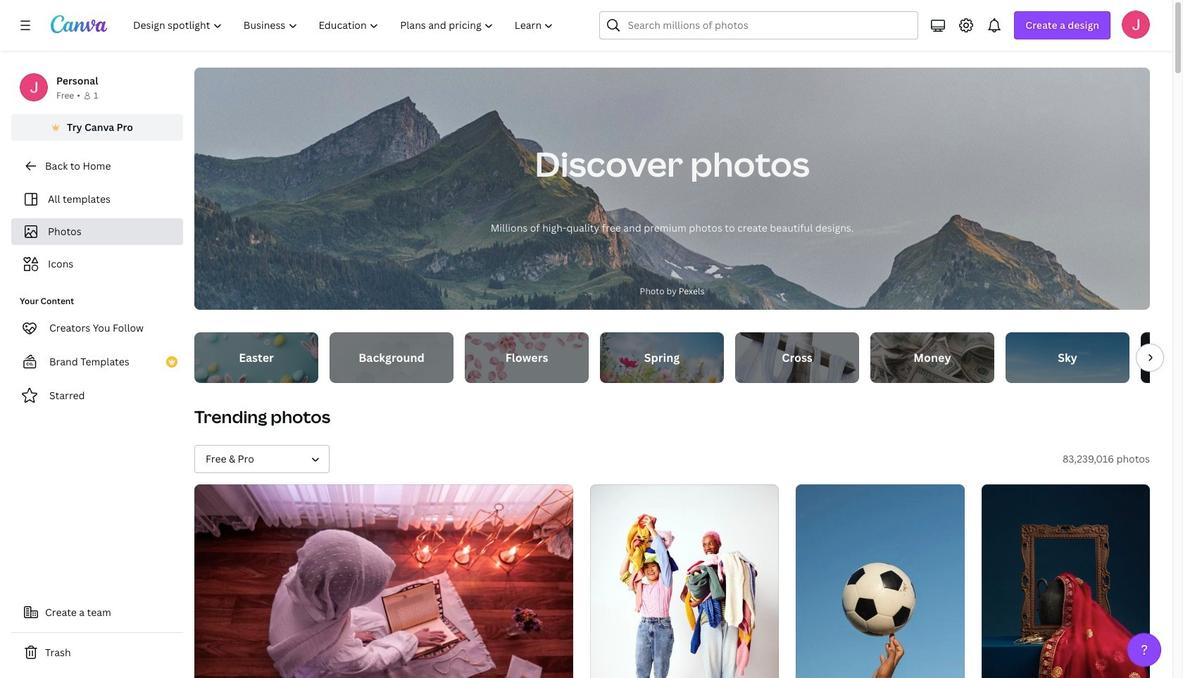 Task type: describe. For each thing, give the bounding box(es) containing it.
man & woman carring lots of brightly coloured clothes image
[[590, 485, 779, 678]]

top level navigation element
[[124, 11, 566, 39]]

hand balancing a football image
[[796, 485, 965, 678]]

woman reading quran image
[[194, 485, 573, 678]]

indian textiles and creamic pots still life image
[[982, 485, 1151, 678]]

Search search field
[[628, 12, 910, 39]]



Task type: vqa. For each thing, say whether or not it's contained in the screenshot.
ensure
no



Task type: locate. For each thing, give the bounding box(es) containing it.
james peterson image
[[1122, 11, 1151, 39]]

None search field
[[600, 11, 919, 39]]



